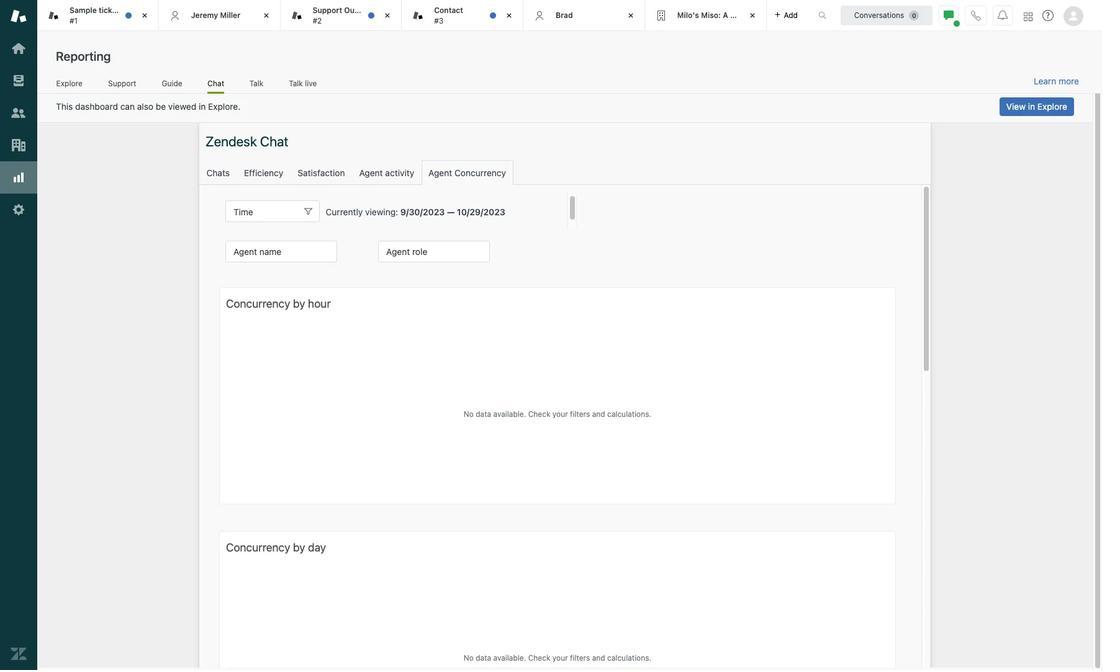 Task type: locate. For each thing, give the bounding box(es) containing it.
close image left milo's
[[625, 9, 637, 22]]

in right 'viewed'
[[199, 101, 206, 112]]

milo's
[[678, 10, 699, 20]]

talk right chat
[[250, 79, 264, 88]]

0 horizontal spatial in
[[199, 101, 206, 112]]

close image inside #1 tab
[[138, 9, 151, 22]]

0 vertical spatial support
[[313, 6, 342, 15]]

talk live
[[289, 79, 317, 88]]

talk
[[250, 79, 264, 88], [289, 79, 303, 88]]

explore down learn more link
[[1038, 101, 1068, 112]]

close image inside brad tab
[[625, 9, 637, 22]]

explore up this
[[56, 79, 82, 88]]

1 tab from the left
[[280, 0, 402, 31]]

1 vertical spatial support
[[108, 79, 136, 88]]

view
[[1007, 101, 1026, 112]]

views image
[[11, 73, 27, 89]]

close image inside tab
[[382, 9, 394, 22]]

also
[[137, 101, 153, 112]]

1 talk from the left
[[250, 79, 264, 88]]

2 tab from the left
[[402, 0, 524, 31]]

0 horizontal spatial close image
[[260, 9, 272, 22]]

dashboard
[[75, 101, 118, 112]]

0 horizontal spatial talk
[[250, 79, 264, 88]]

notifications image
[[998, 10, 1008, 20]]

3 close image from the left
[[746, 9, 759, 22]]

1 close image from the left
[[260, 9, 272, 22]]

conversations
[[855, 10, 905, 20]]

talk left live
[[289, 79, 303, 88]]

this
[[56, 101, 73, 112]]

explore
[[56, 79, 82, 88], [1038, 101, 1068, 112]]

support inside support link
[[108, 79, 136, 88]]

0 horizontal spatial explore
[[56, 79, 82, 88]]

0 horizontal spatial close image
[[138, 9, 151, 22]]

1 horizontal spatial support
[[313, 6, 342, 15]]

#1
[[70, 16, 78, 25]]

talk for talk
[[250, 79, 264, 88]]

close image left brad
[[503, 9, 516, 22]]

reporting
[[56, 49, 111, 63]]

contact
[[434, 6, 463, 15]]

2 in from the left
[[1029, 101, 1036, 112]]

1 horizontal spatial in
[[1029, 101, 1036, 112]]

1 horizontal spatial explore
[[1038, 101, 1068, 112]]

close image right miller
[[260, 9, 272, 22]]

2 horizontal spatial close image
[[625, 9, 637, 22]]

close image for jeremy miller
[[260, 9, 272, 22]]

0 vertical spatial explore
[[56, 79, 82, 88]]

1 horizontal spatial talk
[[289, 79, 303, 88]]

organizations image
[[11, 137, 27, 153]]

support up can
[[108, 79, 136, 88]]

close image left jeremy
[[138, 9, 151, 22]]

support
[[313, 6, 342, 15], [108, 79, 136, 88]]

in right view
[[1029, 101, 1036, 112]]

admin image
[[11, 202, 27, 218]]

1 close image from the left
[[138, 9, 151, 22]]

1 vertical spatial explore
[[1038, 101, 1068, 112]]

support up the #2
[[313, 6, 342, 15]]

learn
[[1034, 76, 1057, 86]]

tab
[[280, 0, 402, 31], [402, 0, 524, 31]]

support for support
[[108, 79, 136, 88]]

in inside button
[[1029, 101, 1036, 112]]

2 talk from the left
[[289, 79, 303, 88]]

support inside support outreach #2
[[313, 6, 342, 15]]

tab containing support outreach
[[280, 0, 402, 31]]

3 close image from the left
[[625, 9, 637, 22]]

1 horizontal spatial close image
[[382, 9, 394, 22]]

close image
[[138, 9, 151, 22], [382, 9, 394, 22], [746, 9, 759, 22]]

1 horizontal spatial close image
[[503, 9, 516, 22]]

conversations button
[[841, 5, 933, 25]]

in
[[199, 101, 206, 112], [1029, 101, 1036, 112]]

support link
[[108, 79, 137, 92]]

a
[[723, 10, 729, 20]]

close image right "outreach"
[[382, 9, 394, 22]]

2 horizontal spatial close image
[[746, 9, 759, 22]]

close image inside the "jeremy miller" "tab"
[[260, 9, 272, 22]]

close image
[[260, 9, 272, 22], [503, 9, 516, 22], [625, 9, 637, 22]]

0 horizontal spatial support
[[108, 79, 136, 88]]

miller
[[220, 10, 241, 20]]

close image inside tab
[[503, 9, 516, 22]]

talk live link
[[289, 79, 317, 92]]

close image right a
[[746, 9, 759, 22]]

viewed
[[168, 101, 196, 112]]

2 close image from the left
[[382, 9, 394, 22]]

2 close image from the left
[[503, 9, 516, 22]]

#3
[[434, 16, 444, 25]]

get started image
[[11, 40, 27, 57]]

close image for #2
[[382, 9, 394, 22]]



Task type: vqa. For each thing, say whether or not it's contained in the screenshot.
bottommost Recently
no



Task type: describe. For each thing, give the bounding box(es) containing it.
zendesk image
[[11, 647, 27, 663]]

button displays agent's chat status as online. image
[[944, 10, 954, 20]]

main element
[[0, 0, 37, 671]]

support for support outreach #2
[[313, 6, 342, 15]]

tab containing contact
[[402, 0, 524, 31]]

brad
[[556, 10, 573, 20]]

#2
[[313, 16, 322, 25]]

zendesk support image
[[11, 8, 27, 24]]

jeremy
[[191, 10, 218, 20]]

close image for #1
[[138, 9, 151, 22]]

explore.
[[208, 101, 241, 112]]

guide link
[[162, 79, 183, 92]]

learn more link
[[1034, 76, 1080, 87]]

close image for brad
[[625, 9, 637, 22]]

view in explore
[[1007, 101, 1068, 112]]

1 in from the left
[[199, 101, 206, 112]]

foodlez
[[731, 10, 759, 20]]

customers image
[[11, 105, 27, 121]]

can
[[120, 101, 135, 112]]

miso:
[[701, 10, 721, 20]]

subsidiary
[[761, 10, 800, 20]]

support outreach #2
[[313, 6, 378, 25]]

explore inside button
[[1038, 101, 1068, 112]]

more
[[1059, 76, 1080, 86]]

get help image
[[1043, 10, 1054, 21]]

view in explore button
[[1000, 98, 1075, 116]]

guide
[[162, 79, 182, 88]]

brad tab
[[524, 0, 645, 31]]

milo's miso: a foodlez subsidiary tab
[[645, 0, 800, 31]]

tabs tab list
[[37, 0, 806, 31]]

talk for talk live
[[289, 79, 303, 88]]

chat
[[207, 79, 224, 88]]

zendesk products image
[[1024, 12, 1033, 21]]

add button
[[767, 0, 806, 30]]

learn more
[[1034, 76, 1080, 86]]

#1 tab
[[37, 0, 159, 31]]

jeremy miller tab
[[159, 0, 280, 31]]

explore link
[[56, 79, 83, 92]]

close image inside milo's miso: a foodlez subsidiary tab
[[746, 9, 759, 22]]

this dashboard can also be viewed in explore.
[[56, 101, 241, 112]]

talk link
[[249, 79, 264, 92]]

outreach
[[344, 6, 378, 15]]

live
[[305, 79, 317, 88]]

milo's miso: a foodlez subsidiary
[[678, 10, 800, 20]]

add
[[784, 10, 798, 20]]

jeremy miller
[[191, 10, 241, 20]]

be
[[156, 101, 166, 112]]

contact #3
[[434, 6, 463, 25]]

chat link
[[207, 79, 224, 94]]

reporting image
[[11, 170, 27, 186]]



